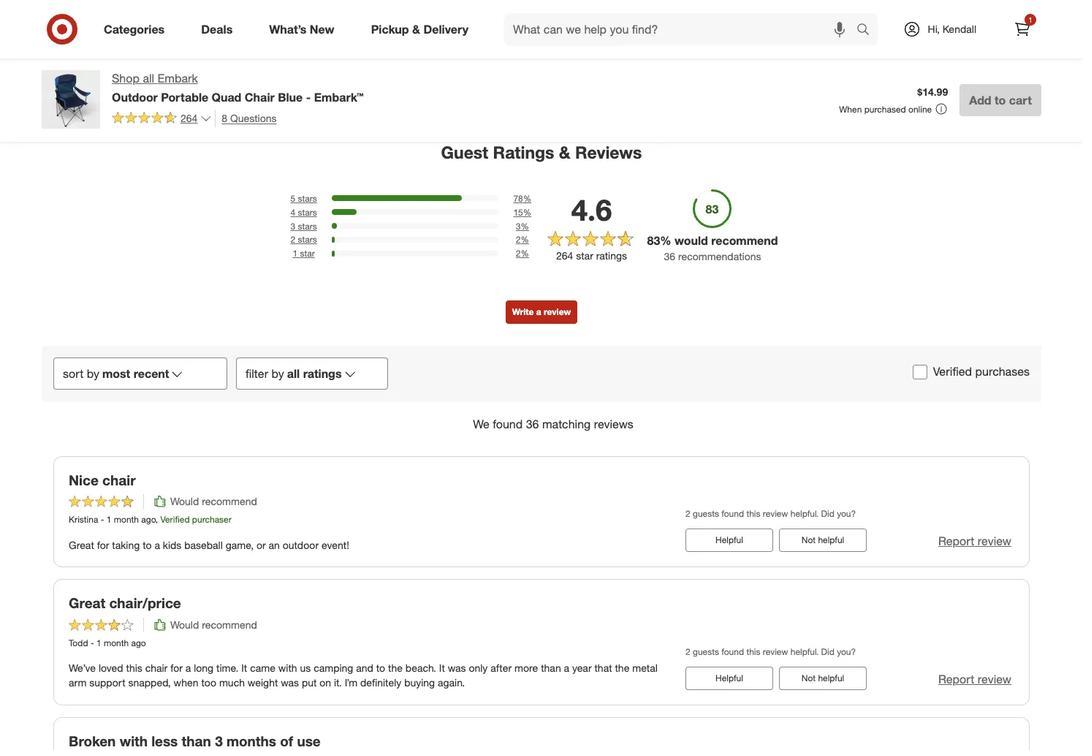 Task type: locate. For each thing, give the bounding box(es) containing it.
3 down 4
[[291, 220, 296, 231]]

black down flat at the left top of page
[[263, 29, 289, 41]]

2 vertical spatial found
[[722, 647, 744, 658]]

1 horizontal spatial it
[[439, 662, 445, 675]]

1 vertical spatial than
[[182, 733, 211, 750]]

2 guests found this review helpful. did you? for nice chair
[[686, 508, 856, 519]]

helpful for chair
[[716, 535, 744, 546]]

0 horizontal spatial side
[[498, 42, 519, 54]]

1 vertical spatial great
[[69, 595, 105, 612]]

would recommend for great chair/price
[[170, 619, 257, 631]]

metal
[[633, 662, 658, 675]]

0 horizontal spatial black
[[263, 29, 289, 41]]

designs up 22"
[[834, 0, 871, 3]]

recommend up time.
[[202, 619, 257, 631]]

1 2 guests found this review helpful. did you? from the top
[[686, 508, 856, 519]]

& right ratings
[[559, 142, 571, 163]]

kids
[[163, 539, 182, 551]]

the right that
[[615, 662, 630, 675]]

2 gas from the left
[[583, 16, 601, 28]]

36
[[664, 250, 676, 262], [526, 417, 539, 431]]

outdoor inside the ninja woodfire outdoor grill & smoker, 7-in-1 master grill, bbq smoker and air fryer with woodfire technology - og701
[[120, 0, 158, 3]]

bbq
[[108, 16, 130, 28]]

verified purchases
[[934, 364, 1030, 379]]

weight
[[248, 677, 278, 689]]

2 in- from the left
[[388, 3, 400, 16]]

1 vertical spatial chair
[[145, 662, 168, 675]]

1 up smoker
[[142, 3, 148, 16]]

1 up pack)
[[1029, 15, 1033, 24]]

did for nice chair
[[822, 508, 835, 519]]

0 vertical spatial did
[[822, 508, 835, 519]]

7-
[[120, 3, 130, 16]]

was left put on the bottom left
[[281, 677, 299, 689]]

0 vertical spatial ago
[[141, 514, 156, 525]]

captiva inside the captiva designs e02gr001 stainless steel 4-burner propane gas grill with side burner and side tables
[[498, 0, 533, 3]]

2 designs from the left
[[536, 0, 572, 3]]

and down steel
[[598, 29, 615, 41]]

not helpful for nice chair
[[802, 535, 845, 546]]

all right filter
[[287, 366, 300, 381]]

4 stars from the top
[[298, 234, 317, 245]]

a right write
[[537, 306, 542, 317]]

1 horizontal spatial propane
[[542, 16, 580, 28]]

sponsored inside captiva designs e02gr003 22" kettle charcoal grill - black sponsored
[[796, 29, 840, 40]]

2 did from the top
[[822, 647, 835, 658]]

1 vertical spatial ratings
[[303, 366, 342, 381]]

36 down would
[[664, 250, 676, 262]]

2 report from the top
[[939, 672, 975, 687]]

smoker, inside the ninja woodfire outdoor grill & smoker, 7-in-1 master grill, bbq smoker and air fryer with woodfire technology - og701
[[81, 3, 118, 16]]

with
[[112, 29, 131, 41], [519, 29, 538, 41], [278, 662, 297, 675], [120, 733, 148, 750]]

1 vertical spatial report review
[[939, 672, 1012, 687]]

2 horizontal spatial to
[[995, 93, 1006, 107]]

blue
[[278, 90, 303, 104]]

2 report review button from the top
[[939, 672, 1012, 688]]

to right "add"
[[995, 93, 1006, 107]]

stars for 2 stars
[[298, 234, 317, 245]]

stars up 3 stars
[[298, 207, 317, 218]]

oven, up "technology,"
[[349, 16, 375, 28]]

1 vertical spatial black
[[263, 29, 289, 41]]

would
[[170, 495, 199, 508], [170, 619, 199, 631]]

2 helpful button from the top
[[686, 667, 774, 691]]

264 inside 'link'
[[181, 112, 198, 125]]

you?
[[837, 508, 856, 519], [837, 647, 856, 658]]

star down 2 stars
[[300, 248, 315, 259]]

0 horizontal spatial the
[[388, 662, 403, 675]]

1 horizontal spatial captiva
[[498, 0, 533, 3]]

would for great chair/price
[[170, 619, 199, 631]]

1 horizontal spatial all
[[287, 366, 300, 381]]

oo101
[[349, 54, 381, 67]]

recommend up purchaser
[[202, 495, 257, 508]]

& up electric
[[412, 22, 420, 36]]

3 down 15
[[516, 220, 521, 231]]

purchaser
[[192, 514, 232, 525]]

what's new link
[[257, 13, 353, 45]]

outdoor up settings,
[[408, 3, 446, 16]]

2 you? from the top
[[837, 647, 856, 658]]

and up i'm
[[356, 662, 374, 675]]

1 horizontal spatial for
[[170, 662, 183, 675]]

5 up 4
[[291, 193, 296, 204]]

1 not from the top
[[802, 535, 816, 546]]

ninja up master
[[50, 0, 74, 3]]

% inside the 83 % would recommend 36 recommendations
[[661, 233, 672, 248]]

0 vertical spatial month
[[114, 514, 139, 525]]

1 vertical spatial month
[[104, 638, 129, 649]]

1 vertical spatial ago
[[131, 638, 146, 649]]

motorola solutions talkabout t800 two-way radio, 35 mile range, rechargeable (2-pack)
[[946, 0, 1060, 41]]

2 helpful from the top
[[716, 673, 744, 684]]

0 vertical spatial chair
[[102, 471, 136, 488]]

1 by from the left
[[87, 366, 99, 381]]

verified right the , at the left of page
[[160, 514, 190, 525]]

0 vertical spatial all
[[143, 71, 154, 86]]

not for great chair/price
[[802, 673, 816, 684]]

0 vertical spatial than
[[541, 662, 561, 675]]

top
[[282, 16, 298, 28]]

2 by from the left
[[272, 366, 284, 381]]

report review button for chair/price
[[939, 672, 1012, 688]]

2 captiva from the left
[[498, 0, 533, 3]]

% for 5 stars
[[523, 193, 532, 204]]

1 horizontal spatial black
[[868, 16, 894, 28]]

4-
[[498, 16, 508, 28]]

2 report review from the top
[[939, 672, 1012, 687]]

sponsored for ninja woodfire outdoor grill & smoker, 7-in-1 master grill, bbq smoker and air fryer with woodfire technology - og701
[[50, 29, 94, 40]]

side
[[541, 29, 561, 41], [498, 42, 519, 54]]

1 vertical spatial &
[[412, 22, 420, 36]]

1 horizontal spatial ninja
[[349, 0, 372, 3]]

less
[[152, 733, 178, 750]]

1 helpful from the top
[[716, 535, 744, 546]]

2 not helpful from the top
[[802, 673, 845, 684]]

2 stars from the top
[[298, 207, 317, 218]]

smoker, up grill,
[[81, 3, 118, 16]]

in- up pickup
[[388, 3, 400, 16]]

1 it from the left
[[241, 662, 247, 675]]

designs inside the captiva designs e02gr010 2-burner propane gas flat top grill and griddle - black
[[237, 0, 274, 3]]

0 vertical spatial guests
[[693, 508, 720, 519]]

we
[[473, 417, 490, 431]]

5
[[378, 16, 384, 28], [291, 193, 296, 204]]

2 vertical spatial &
[[559, 142, 571, 163]]

a up when
[[186, 662, 191, 675]]

1 stars from the top
[[298, 193, 317, 204]]

smoker, up "technology,"
[[349, 29, 386, 41]]

0 vertical spatial helpful
[[716, 535, 744, 546]]

0 vertical spatial report review button
[[939, 533, 1012, 550]]

2 guests found this review helpful. did you? for great chair/price
[[686, 647, 856, 658]]

great up todd
[[69, 595, 105, 612]]

1 gas from the left
[[241, 16, 259, 28]]

did for great chair/price
[[822, 647, 835, 658]]

0 horizontal spatial verified
[[160, 514, 190, 525]]

all right shop
[[143, 71, 154, 86]]

in- up smoker
[[130, 3, 142, 16]]

a
[[537, 306, 542, 317], [155, 539, 160, 551], [186, 662, 191, 675], [564, 662, 570, 675]]

grill right top at top
[[301, 16, 319, 28]]

portable
[[161, 90, 208, 104]]

ninja up electric
[[389, 29, 412, 41]]

1 propane from the left
[[200, 16, 238, 28]]

in- inside the ninja woodfire outdoor grill & smoker, 7-in-1 master grill, bbq smoker and air fryer with woodfire technology - og701
[[130, 3, 142, 16]]

with inside we've loved this chair for a long time. it came with us camping and to the beach. it was only after more than a year that the metal arm support snapped, when too much weight was put on it. i'm definitely buying again.
[[278, 662, 297, 675]]

we've loved this chair for a long time. it came with us camping and to the beach. it was only after more than a year that the metal arm support snapped, when too much weight was put on it. i'm definitely buying again.
[[69, 662, 658, 689]]

1 captiva from the left
[[200, 0, 234, 3]]

was
[[448, 662, 466, 675], [281, 677, 299, 689]]

on
[[320, 677, 331, 689]]

would down chair/price
[[170, 619, 199, 631]]

filter by all ratings
[[246, 366, 342, 381]]

2 propane from the left
[[542, 16, 580, 28]]

2 horizontal spatial designs
[[834, 0, 871, 3]]

1 guests from the top
[[693, 508, 720, 519]]

1 horizontal spatial gas
[[583, 16, 601, 28]]

by right the 'sort' on the left of the page
[[87, 366, 99, 381]]

1 vertical spatial did
[[822, 647, 835, 658]]

with left less
[[120, 733, 148, 750]]

1 report review button from the top
[[939, 533, 1012, 550]]

0 horizontal spatial designs
[[237, 0, 274, 3]]

- inside shop all embark outdoor portable quad chair blue - embark™
[[306, 90, 311, 104]]

propane down e02gr010
[[200, 16, 238, 28]]

1 vertical spatial for
[[170, 662, 183, 675]]

2
[[291, 234, 296, 245], [516, 234, 521, 245], [516, 248, 521, 259], [686, 508, 691, 519], [686, 647, 691, 658]]

captiva up "e02gr001"
[[498, 0, 533, 3]]

& up master
[[71, 3, 78, 16]]

designs up the stainless
[[536, 0, 572, 3]]

side down the 4-
[[498, 42, 519, 54]]

ago for todd
[[131, 638, 146, 649]]

0 vertical spatial 5
[[378, 16, 384, 28]]

month for todd
[[104, 638, 129, 649]]

1 vertical spatial smoker,
[[349, 29, 386, 41]]

motorola
[[946, 0, 986, 3]]

- inside captiva designs e02gr003 22" kettle charcoal grill - black sponsored
[[861, 16, 865, 28]]

guests for nice chair
[[693, 508, 720, 519]]

1
[[142, 3, 148, 16], [400, 3, 405, 16], [1029, 15, 1033, 24], [293, 248, 298, 259], [107, 514, 111, 525], [96, 638, 101, 649]]

than right less
[[182, 733, 211, 750]]

%
[[523, 193, 532, 204], [523, 207, 532, 218], [521, 220, 529, 231], [661, 233, 672, 248], [521, 234, 529, 245], [521, 248, 529, 259]]

all
[[143, 71, 154, 86], [287, 366, 300, 381]]

1 horizontal spatial was
[[448, 662, 466, 675]]

sponsored for captiva designs e02gr010 2-burner propane gas flat top grill and griddle - black
[[200, 29, 243, 40]]

captiva inside the captiva designs e02gr010 2-burner propane gas flat top grill and griddle - black
[[200, 0, 234, 3]]

1 report review from the top
[[939, 534, 1012, 549]]

0 horizontal spatial by
[[87, 366, 99, 381]]

captiva inside captiva designs e02gr003 22" kettle charcoal grill - black sponsored
[[796, 0, 831, 3]]

0 horizontal spatial &
[[71, 3, 78, 16]]

add to cart button
[[960, 84, 1042, 116]]

and for ninja woodfire outdoor grill & smoker, 7-in-1 master grill, bbq smoker and air fryer with woodfire technology - og701
[[50, 29, 68, 41]]

helpful. for nice chair
[[791, 508, 819, 519]]

black inside captiva designs e02gr003 22" kettle charcoal grill - black sponsored
[[868, 16, 894, 28]]

ratings right filter
[[303, 366, 342, 381]]

sponsored for ninja woodfire pizza oven, 8-in-1 outdoor oven, 5 pizza settings, smoker, ninja woodfire technology, electric - oo101
[[349, 29, 392, 40]]

- inside the captiva designs e02gr010 2-burner propane gas flat top grill and griddle - black
[[256, 29, 260, 41]]

0 vertical spatial would
[[170, 495, 199, 508]]

2 % for stars
[[516, 234, 529, 245]]

gas inside the captiva designs e02gr010 2-burner propane gas flat top grill and griddle - black
[[241, 16, 259, 28]]

0 horizontal spatial to
[[143, 539, 152, 551]]

1 not helpful button from the top
[[780, 529, 867, 552]]

was up 'again.'
[[448, 662, 466, 675]]

not helpful button for nice chair
[[780, 529, 867, 552]]

1 right 8-
[[400, 3, 405, 16]]

og701
[[50, 54, 83, 67]]

1 vertical spatial this
[[747, 647, 761, 658]]

ninja up pickup
[[349, 0, 372, 3]]

guest ratings & reviews
[[441, 142, 642, 163]]

0 vertical spatial report
[[939, 534, 975, 549]]

designs inside the captiva designs e02gr001 stainless steel 4-burner propane gas grill with side burner and side tables
[[536, 0, 572, 3]]

3 for 3 stars
[[291, 220, 296, 231]]

write
[[512, 306, 534, 317]]

2 it from the left
[[439, 662, 445, 675]]

0 vertical spatial ratings
[[596, 250, 627, 262]]

0 vertical spatial great
[[69, 539, 94, 551]]

2 % for star
[[516, 248, 529, 259]]

write a review
[[512, 306, 571, 317]]

2 horizontal spatial &
[[559, 142, 571, 163]]

outdoor down shop
[[112, 90, 158, 104]]

0 vertical spatial &
[[71, 3, 78, 16]]

support
[[89, 677, 125, 689]]

1 horizontal spatial star
[[576, 250, 594, 262]]

2 great from the top
[[69, 595, 105, 612]]

ninja for grill
[[50, 0, 74, 3]]

to inside button
[[995, 93, 1006, 107]]

and inside we've loved this chair for a long time. it came with us camping and to the beach. it was only after more than a year that the metal arm support snapped, when too much weight was put on it. i'm definitely buying again.
[[356, 662, 374, 675]]

Verified purchases checkbox
[[913, 365, 928, 379]]

by
[[87, 366, 99, 381], [272, 366, 284, 381]]

- inside the ninja woodfire outdoor grill & smoker, 7-in-1 master grill, bbq smoker and air fryer with woodfire technology - og701
[[149, 42, 153, 54]]

when
[[840, 104, 862, 115]]

sort
[[63, 366, 84, 381]]

35
[[977, 16, 989, 28]]

1 vertical spatial helpful button
[[686, 667, 774, 691]]

3 captiva from the left
[[796, 0, 831, 3]]

2 helpful from the top
[[819, 673, 845, 684]]

helpful for chair/price
[[716, 673, 744, 684]]

1 report from the top
[[939, 534, 975, 549]]

pizza up settings,
[[419, 0, 443, 3]]

guests for great chair/price
[[693, 647, 720, 658]]

guest
[[441, 142, 489, 163]]

air
[[71, 29, 83, 41]]

1 vertical spatial not helpful button
[[780, 667, 867, 691]]

chair
[[245, 90, 275, 104]]

with up the technology
[[112, 29, 131, 41]]

% for 2 stars
[[521, 234, 529, 245]]

outdoor inside shop all embark outdoor portable quad chair blue - embark™
[[112, 90, 158, 104]]

baseball
[[184, 539, 223, 551]]

by for filter by
[[272, 366, 284, 381]]

- down categories
[[149, 42, 153, 54]]

by for sort by
[[87, 366, 99, 381]]

and inside the ninja woodfire outdoor grill & smoker, 7-in-1 master grill, bbq smoker and air fryer with woodfire technology - og701
[[50, 29, 68, 41]]

0 vertical spatial smoker,
[[81, 3, 118, 16]]

1 helpful from the top
[[819, 535, 845, 546]]

4.6
[[572, 192, 612, 227]]

great
[[69, 539, 94, 551], [69, 595, 105, 612]]

found for great chair/price
[[722, 647, 744, 658]]

grill down 22"
[[840, 16, 858, 28]]

by right filter
[[272, 366, 284, 381]]

smoker, inside ninja woodfire pizza oven, 8-in-1 outdoor oven, 5 pizza settings, smoker, ninja woodfire technology, electric - oo101
[[349, 29, 386, 41]]

ratings down 4.6
[[596, 250, 627, 262]]

definitely
[[361, 677, 402, 689]]

0 horizontal spatial all
[[143, 71, 154, 86]]

0 vertical spatial report review
[[939, 534, 1012, 549]]

0 vertical spatial helpful.
[[791, 508, 819, 519]]

grill down the 4-
[[498, 29, 516, 41]]

0 vertical spatial to
[[995, 93, 1006, 107]]

smoker
[[133, 16, 168, 28]]

264 for 264 star ratings
[[556, 250, 574, 262]]

1 horizontal spatial pizza
[[419, 0, 443, 3]]

264
[[181, 112, 198, 125], [556, 250, 574, 262]]

technology
[[94, 42, 147, 54]]

black down kettle
[[868, 16, 894, 28]]

woodfire up 8-
[[375, 0, 416, 3]]

1 horizontal spatial side
[[541, 29, 561, 41]]

woodfire down settings,
[[415, 29, 456, 41]]

% for 4 stars
[[523, 207, 532, 218]]

1 vertical spatial 264
[[556, 250, 574, 262]]

3 left "months"
[[215, 733, 223, 750]]

than right more
[[541, 662, 561, 675]]

1 vertical spatial guests
[[693, 647, 720, 658]]

categories link
[[91, 13, 183, 45]]

0 vertical spatial 36
[[664, 250, 676, 262]]

propane down the stainless
[[542, 16, 580, 28]]

to right taking
[[143, 539, 152, 551]]

1 designs from the left
[[237, 0, 274, 3]]

1 horizontal spatial by
[[272, 366, 284, 381]]

0 horizontal spatial star
[[300, 248, 315, 259]]

month
[[114, 514, 139, 525], [104, 638, 129, 649]]

0 vertical spatial 2 guests found this review helpful. did you?
[[686, 508, 856, 519]]

1 vertical spatial report
[[939, 672, 975, 687]]

,
[[156, 514, 158, 525]]

- right blue
[[306, 90, 311, 104]]

0 horizontal spatial propane
[[200, 16, 238, 28]]

stars for 5 stars
[[298, 193, 317, 204]]

0 horizontal spatial pizza
[[387, 16, 411, 28]]

burner down "e02gr001"
[[508, 16, 539, 28]]

categories
[[104, 22, 165, 36]]

hi, kendall
[[928, 23, 977, 35]]

designs up 2-
[[237, 0, 274, 3]]

1 vertical spatial would
[[170, 619, 199, 631]]

review
[[544, 306, 571, 317], [763, 508, 789, 519], [978, 534, 1012, 549], [763, 647, 789, 658], [978, 672, 1012, 687]]

burner down the stainless
[[564, 29, 595, 41]]

it up 'again.'
[[439, 662, 445, 675]]

captiva designs e02gr001 stainless steel 4-burner propane gas grill with side burner and side tables
[[498, 0, 617, 54]]

1 did from the top
[[822, 508, 835, 519]]

report for nice chair
[[939, 534, 975, 549]]

1 helpful button from the top
[[686, 529, 774, 552]]

embark
[[158, 71, 198, 86]]

0 vertical spatial pizza
[[419, 0, 443, 3]]

1 vertical spatial found
[[722, 508, 744, 519]]

grill inside captiva designs e02gr003 22" kettle charcoal grill - black sponsored
[[840, 16, 858, 28]]

report review for nice chair
[[939, 534, 1012, 549]]

with left us at the left of page
[[278, 662, 297, 675]]

for left taking
[[97, 539, 109, 551]]

0 horizontal spatial 36
[[526, 417, 539, 431]]

chair up snapped,
[[145, 662, 168, 675]]

it
[[241, 662, 247, 675], [439, 662, 445, 675]]

0 vertical spatial black
[[868, 16, 894, 28]]

3 stars from the top
[[298, 220, 317, 231]]

broken
[[69, 733, 116, 750]]

0 horizontal spatial gas
[[241, 16, 259, 28]]

designs for 22"
[[834, 0, 871, 3]]

2 2 % from the top
[[516, 248, 529, 259]]

propane inside the captiva designs e02gr001 stainless steel 4-burner propane gas grill with side burner and side tables
[[542, 16, 580, 28]]

5 down 8-
[[378, 16, 384, 28]]

gas down 2-
[[241, 16, 259, 28]]

1 2 % from the top
[[516, 234, 529, 245]]

- right griddle
[[256, 29, 260, 41]]

1 not helpful from the top
[[802, 535, 845, 546]]

2 vertical spatial this
[[126, 662, 142, 675]]

2 would from the top
[[170, 619, 199, 631]]

and inside the captiva designs e02gr010 2-burner propane gas flat top grill and griddle - black
[[200, 29, 217, 41]]

burner inside the captiva designs e02gr010 2-burner propane gas flat top grill and griddle - black
[[262, 3, 293, 16]]

outdoor up 7-
[[120, 0, 158, 3]]

and inside the captiva designs e02gr001 stainless steel 4-burner propane gas grill with side burner and side tables
[[598, 29, 615, 41]]

1 vertical spatial 2 guests found this review helpful. did you?
[[686, 647, 856, 658]]

charcoal
[[796, 16, 837, 28]]

stars up 2 stars
[[298, 220, 317, 231]]

propane inside the captiva designs e02gr010 2-burner propane gas flat top grill and griddle - black
[[200, 16, 238, 28]]

1 vertical spatial 2 %
[[516, 248, 529, 259]]

- down delivery
[[442, 42, 446, 54]]

designs inside captiva designs e02gr003 22" kettle charcoal grill - black sponsored
[[834, 0, 871, 3]]

would recommend up purchaser
[[170, 495, 257, 508]]

radio,
[[946, 16, 974, 28]]

2 guests from the top
[[693, 647, 720, 658]]

1 right kristina
[[107, 514, 111, 525]]

recommend up recommendations
[[712, 233, 778, 248]]

36 left 'matching'
[[526, 417, 539, 431]]

it right time.
[[241, 662, 247, 675]]

pickup & delivery link
[[359, 13, 487, 45]]

0 vertical spatial not
[[802, 535, 816, 546]]

1 horizontal spatial designs
[[536, 0, 572, 3]]

game,
[[226, 539, 254, 551]]

the
[[388, 662, 403, 675], [615, 662, 630, 675]]

2 not helpful button from the top
[[780, 667, 867, 691]]

ninja inside the ninja woodfire outdoor grill & smoker, 7-in-1 master grill, bbq smoker and air fryer with woodfire technology - og701
[[50, 0, 74, 3]]

t800
[[992, 3, 1015, 16]]

captiva designs e02gr010 2-burner propane gas flat top grill and griddle - black
[[200, 0, 319, 41]]

month up loved
[[104, 638, 129, 649]]

0 vertical spatial not helpful
[[802, 535, 845, 546]]

chair right nice
[[102, 471, 136, 488]]

1 in- from the left
[[130, 3, 142, 16]]

report
[[939, 534, 975, 549], [939, 672, 975, 687]]

&
[[71, 3, 78, 16], [412, 22, 420, 36], [559, 142, 571, 163]]

taking
[[112, 539, 140, 551]]

with inside the captiva designs e02gr001 stainless steel 4-burner propane gas grill with side burner and side tables
[[519, 29, 538, 41]]

1 horizontal spatial 5
[[378, 16, 384, 28]]

2 2 guests found this review helpful. did you? from the top
[[686, 647, 856, 658]]

2 helpful. from the top
[[791, 647, 819, 658]]

grill up master
[[50, 3, 69, 16]]

ninja woodfire outdoor grill & smoker, 7-in-1 master grill, bbq smoker and air fryer with woodfire technology - og701
[[50, 0, 168, 67]]

1 horizontal spatial 264
[[556, 250, 574, 262]]

3 designs from the left
[[834, 0, 871, 3]]

ninja for oven,
[[349, 0, 372, 3]]

fryer
[[86, 29, 109, 41]]

and down master
[[50, 29, 68, 41]]

pizza down 8-
[[387, 16, 411, 28]]

% for 1 star
[[521, 248, 529, 259]]

when
[[174, 677, 199, 689]]

2 not from the top
[[802, 673, 816, 684]]

1 helpful. from the top
[[791, 508, 819, 519]]

1 horizontal spatial smoker,
[[349, 29, 386, 41]]

would recommend up long
[[170, 619, 257, 631]]

electric
[[405, 42, 439, 54]]

2 horizontal spatial captiva
[[796, 0, 831, 3]]

to up definitely
[[376, 662, 386, 675]]

for up when
[[170, 662, 183, 675]]

1 vertical spatial you?
[[837, 647, 856, 658]]

0 vertical spatial not helpful button
[[780, 529, 867, 552]]

this for nice chair
[[747, 508, 761, 519]]

1 would from the top
[[170, 495, 199, 508]]

with up tables
[[519, 29, 538, 41]]

0 vertical spatial for
[[97, 539, 109, 551]]

side up tables
[[541, 29, 561, 41]]

the up definitely
[[388, 662, 403, 675]]

this inside we've loved this chair for a long time. it came with us camping and to the beach. it was only after more than a year that the metal arm support snapped, when too much weight was put on it. i'm definitely buying again.
[[126, 662, 142, 675]]

helpful
[[819, 535, 845, 546], [819, 673, 845, 684]]

grill inside the captiva designs e02gr010 2-burner propane gas flat top grill and griddle - black
[[301, 16, 319, 28]]

1 great from the top
[[69, 539, 94, 551]]

78 %
[[514, 193, 532, 204]]

0 horizontal spatial it
[[241, 662, 247, 675]]

would up purchaser
[[170, 495, 199, 508]]

15 %
[[514, 207, 532, 218]]

1 horizontal spatial to
[[376, 662, 386, 675]]

2 would recommend from the top
[[170, 619, 257, 631]]

black inside the captiva designs e02gr010 2-burner propane gas flat top grill and griddle - black
[[263, 29, 289, 41]]

1 would recommend from the top
[[170, 495, 257, 508]]

0 horizontal spatial smoker,
[[81, 3, 118, 16]]

1 you? from the top
[[837, 508, 856, 519]]

0 vertical spatial you?
[[837, 508, 856, 519]]

2 vertical spatial to
[[376, 662, 386, 675]]

stars down 3 stars
[[298, 234, 317, 245]]

stars for 3 stars
[[298, 220, 317, 231]]

0 vertical spatial would recommend
[[170, 495, 257, 508]]

2 vertical spatial outdoor
[[112, 90, 158, 104]]



Task type: describe. For each thing, give the bounding box(es) containing it.
264 link
[[112, 110, 212, 128]]

1 vertical spatial pizza
[[387, 16, 411, 28]]

0 vertical spatial verified
[[934, 364, 973, 379]]

e02gr010
[[200, 3, 249, 16]]

sponsored for motorola solutions talkabout t800 two-way radio, 35 mile range, rechargeable (2-pack)
[[946, 29, 989, 40]]

- right kristina
[[101, 514, 104, 525]]

2 horizontal spatial burner
[[564, 29, 595, 41]]

camping
[[314, 662, 354, 675]]

most
[[102, 366, 130, 381]]

all inside shop all embark outdoor portable quad chair blue - embark™
[[143, 71, 154, 86]]

use
[[297, 733, 321, 750]]

1 vertical spatial to
[[143, 539, 152, 551]]

months
[[227, 733, 276, 750]]

stars for 4 stars
[[298, 207, 317, 218]]

image of outdoor portable quad chair blue - embark™ image
[[42, 70, 100, 129]]

0 horizontal spatial for
[[97, 539, 109, 551]]

found for nice chair
[[722, 508, 744, 519]]

tables
[[521, 42, 550, 54]]

36 inside the 83 % would recommend 36 recommendations
[[664, 250, 676, 262]]

designs for 2-
[[237, 0, 274, 3]]

1 right todd
[[96, 638, 101, 649]]

it.
[[334, 677, 342, 689]]

buying
[[404, 677, 435, 689]]

when purchased online
[[840, 104, 933, 115]]

technology,
[[349, 42, 402, 54]]

1 inside ninja woodfire pizza oven, 8-in-1 outdoor oven, 5 pizza settings, smoker, ninja woodfire technology, electric - oo101
[[400, 3, 405, 16]]

helpful. for great chair/price
[[791, 647, 819, 658]]

report review button for chair
[[939, 533, 1012, 550]]

filter
[[246, 366, 268, 381]]

1 inside the ninja woodfire outdoor grill & smoker, 7-in-1 master grill, bbq smoker and air fryer with woodfire technology - og701
[[142, 3, 148, 16]]

$14.99
[[918, 86, 949, 98]]

& inside the ninja woodfire outdoor grill & smoker, 7-in-1 master grill, bbq smoker and air fryer with woodfire technology - og701
[[71, 3, 78, 16]]

1 vertical spatial all
[[287, 366, 300, 381]]

captiva designs e02gr003 22" kettle charcoal grill - black sponsored
[[796, 0, 894, 40]]

gas inside the captiva designs e02gr001 stainless steel 4-burner propane gas grill with side burner and side tables
[[583, 16, 601, 28]]

you? for nice chair
[[837, 508, 856, 519]]

1 vertical spatial verified
[[160, 514, 190, 525]]

1 down 2 stars
[[293, 248, 298, 259]]

helpful for chair
[[819, 535, 845, 546]]

% for 3 stars
[[521, 220, 529, 231]]

i'm
[[345, 677, 358, 689]]

5 inside ninja woodfire pizza oven, 8-in-1 outdoor oven, 5 pizza settings, smoker, ninja woodfire technology, electric - oo101
[[378, 16, 384, 28]]

search button
[[850, 13, 885, 48]]

3 for 3 %
[[516, 220, 521, 231]]

year
[[573, 662, 592, 675]]

recommend for nice chair
[[202, 495, 257, 508]]

4 stars
[[291, 207, 317, 218]]

time.
[[216, 662, 239, 675]]

helpful button for nice chair
[[686, 529, 774, 552]]

1 oven, from the top
[[349, 3, 375, 16]]

(2-
[[1012, 29, 1024, 41]]

too
[[201, 677, 216, 689]]

a inside button
[[537, 306, 542, 317]]

chair/price
[[109, 595, 181, 612]]

1 horizontal spatial burner
[[508, 16, 539, 28]]

0 horizontal spatial 5
[[291, 193, 296, 204]]

you? for great chair/price
[[837, 647, 856, 658]]

we've
[[69, 662, 96, 675]]

captiva for captiva designs e02gr010 2-burner propane gas flat top grill and griddle - black
[[200, 0, 234, 3]]

designs for stainless
[[536, 0, 572, 3]]

1 link
[[1007, 13, 1039, 45]]

reviews
[[594, 417, 634, 431]]

snapped,
[[128, 677, 171, 689]]

nice chair
[[69, 471, 136, 488]]

4
[[291, 207, 296, 218]]

to inside we've loved this chair for a long time. it came with us camping and to the beach. it was only after more than a year that the metal arm support snapped, when too much weight was put on it. i'm definitely buying again.
[[376, 662, 386, 675]]

woodfire up the og701
[[50, 42, 92, 54]]

pack)
[[1024, 29, 1050, 41]]

steel
[[594, 3, 617, 16]]

would recommend for nice chair
[[170, 495, 257, 508]]

What can we help you find? suggestions appear below search field
[[505, 13, 860, 45]]

a left year
[[564, 662, 570, 675]]

not helpful for great chair/price
[[802, 673, 845, 684]]

2 the from the left
[[615, 662, 630, 675]]

1 vertical spatial 36
[[526, 417, 539, 431]]

ratings
[[493, 142, 555, 163]]

not helpful button for great chair/price
[[780, 667, 867, 691]]

sponsored link
[[647, 0, 767, 38]]

matching
[[543, 417, 591, 431]]

add
[[970, 93, 992, 107]]

a left kids
[[155, 539, 160, 551]]

again.
[[438, 677, 465, 689]]

much
[[219, 677, 245, 689]]

with inside the ninja woodfire outdoor grill & smoker, 7-in-1 master grill, bbq smoker and air fryer with woodfire technology - og701
[[112, 29, 131, 41]]

we found 36 matching reviews
[[473, 417, 634, 431]]

1 horizontal spatial &
[[412, 22, 420, 36]]

- right todd
[[91, 638, 94, 649]]

for inside we've loved this chair for a long time. it came with us camping and to the beach. it was only after more than a year that the metal arm support snapped, when too much weight was put on it. i'm definitely buying again.
[[170, 662, 183, 675]]

great for great for taking to a kids baseball game, or an outdoor event!
[[69, 539, 94, 551]]

would
[[675, 233, 708, 248]]

star for 1
[[300, 248, 315, 259]]

month for kristina
[[114, 514, 139, 525]]

what's
[[269, 22, 307, 36]]

that
[[595, 662, 613, 675]]

grill inside the captiva designs e02gr001 stainless steel 4-burner propane gas grill with side burner and side tables
[[498, 29, 516, 41]]

ago for kristina
[[141, 514, 156, 525]]

helpful button for great chair/price
[[686, 667, 774, 691]]

captiva for captiva designs e02gr001 stainless steel 4-burner propane gas grill with side burner and side tables
[[498, 0, 533, 3]]

264 star ratings
[[556, 250, 627, 262]]

chair inside we've loved this chair for a long time. it came with us camping and to the beach. it was only after more than a year that the metal arm support snapped, when too much weight was put on it. i'm definitely buying again.
[[145, 662, 168, 675]]

2-
[[252, 3, 262, 16]]

two-
[[1018, 3, 1040, 16]]

deals link
[[189, 13, 251, 45]]

online
[[909, 104, 933, 115]]

talkabout
[[946, 3, 989, 16]]

of
[[280, 733, 293, 750]]

0 horizontal spatial chair
[[102, 471, 136, 488]]

0 vertical spatial found
[[493, 417, 523, 431]]

great chair/price
[[69, 595, 181, 612]]

0 horizontal spatial than
[[182, 733, 211, 750]]

way
[[1040, 3, 1060, 16]]

and for captiva designs e02gr001 stainless steel 4-burner propane gas grill with side burner and side tables
[[598, 29, 615, 41]]

loved
[[99, 662, 123, 675]]

grill inside the ninja woodfire outdoor grill & smoker, 7-in-1 master grill, bbq smoker and air fryer with woodfire technology - og701
[[50, 3, 69, 16]]

cart
[[1010, 93, 1033, 107]]

quad
[[212, 90, 242, 104]]

in- inside ninja woodfire pizza oven, 8-in-1 outdoor oven, 5 pizza settings, smoker, ninja woodfire technology, electric - oo101
[[388, 3, 400, 16]]

report for great chair/price
[[939, 672, 975, 687]]

more
[[515, 662, 538, 675]]

purchased
[[865, 104, 907, 115]]

rechargeable
[[946, 29, 1009, 41]]

2 horizontal spatial ninja
[[389, 29, 412, 41]]

recent
[[134, 366, 169, 381]]

deals
[[201, 22, 233, 36]]

2 stars
[[291, 234, 317, 245]]

or
[[257, 539, 266, 551]]

purchases
[[976, 364, 1030, 379]]

sponsored for captiva designs e02gr001 stainless steel 4-burner propane gas grill with side burner and side tables
[[498, 29, 541, 40]]

put
[[302, 677, 317, 689]]

this for great chair/price
[[747, 647, 761, 658]]

long
[[194, 662, 214, 675]]

15
[[514, 207, 523, 218]]

what's new
[[269, 22, 335, 36]]

and for we've loved this chair for a long time. it came with us camping and to the beach. it was only after more than a year that the metal arm support snapped, when too much weight was put on it. i'm definitely buying again.
[[356, 662, 374, 675]]

star for 264
[[576, 250, 594, 262]]

great for great chair/price
[[69, 595, 105, 612]]

woodfire up grill,
[[76, 0, 118, 3]]

outdoor inside ninja woodfire pizza oven, 8-in-1 outdoor oven, 5 pizza settings, smoker, ninja woodfire technology, electric - oo101
[[408, 3, 446, 16]]

83
[[648, 233, 661, 248]]

1 horizontal spatial ratings
[[596, 250, 627, 262]]

than inside we've loved this chair for a long time. it came with us camping and to the beach. it was only after more than a year that the metal arm support snapped, when too much weight was put on it. i'm definitely buying again.
[[541, 662, 561, 675]]

- inside ninja woodfire pizza oven, 8-in-1 outdoor oven, 5 pizza settings, smoker, ninja woodfire technology, electric - oo101
[[442, 42, 446, 54]]

reviews
[[575, 142, 642, 163]]

kettle
[[867, 3, 894, 16]]

264 for 264
[[181, 112, 198, 125]]

outdoor
[[283, 539, 319, 551]]

beach.
[[406, 662, 437, 675]]

kristina - 1 month ago , verified purchaser
[[69, 514, 232, 525]]

3 %
[[516, 220, 529, 231]]

0 horizontal spatial 3
[[215, 733, 223, 750]]

recommend inside the 83 % would recommend 36 recommendations
[[712, 233, 778, 248]]

broken with less than 3 months of use
[[69, 733, 321, 750]]

add to cart
[[970, 93, 1033, 107]]

22"
[[849, 3, 864, 16]]

1 the from the left
[[388, 662, 403, 675]]

an
[[269, 539, 280, 551]]

2 oven, from the top
[[349, 16, 375, 28]]

shop all embark outdoor portable quad chair blue - embark™
[[112, 71, 364, 104]]

new
[[310, 22, 335, 36]]

todd - 1 month ago
[[69, 638, 146, 649]]

report review for great chair/price
[[939, 672, 1012, 687]]

not for nice chair
[[802, 535, 816, 546]]

would for nice chair
[[170, 495, 199, 508]]

event!
[[322, 539, 349, 551]]

78
[[514, 193, 523, 204]]

recommend for great chair/price
[[202, 619, 257, 631]]

helpful for chair/price
[[819, 673, 845, 684]]

0 horizontal spatial was
[[281, 677, 299, 689]]



Task type: vqa. For each thing, say whether or not it's contained in the screenshot.


